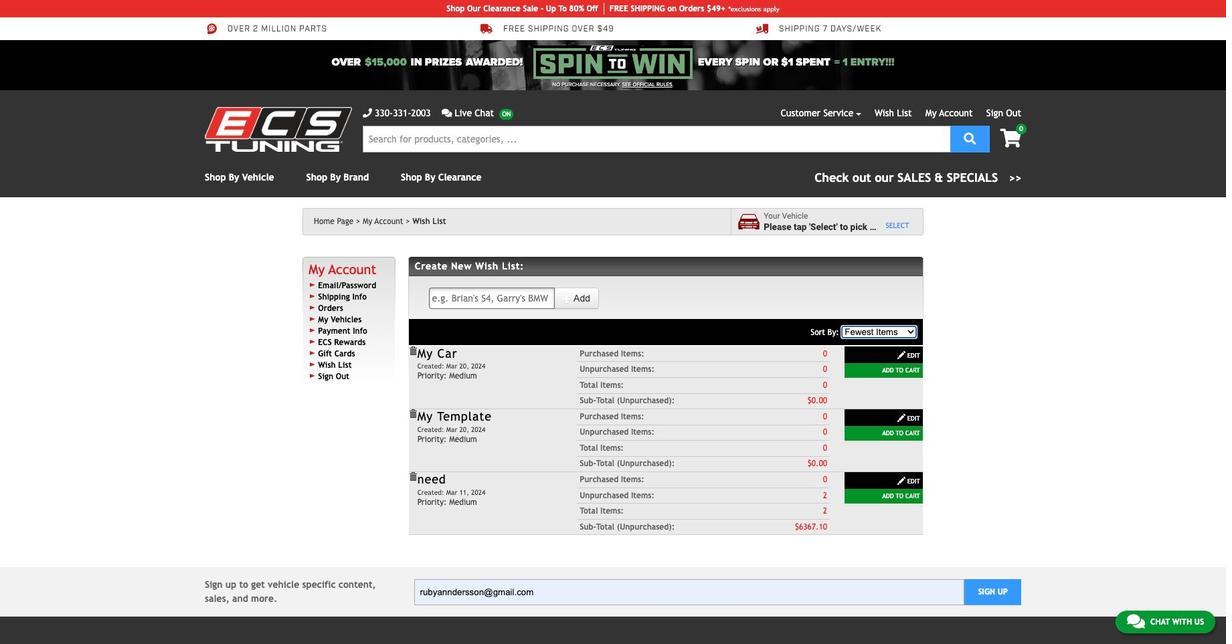Task type: vqa. For each thing, say whether or not it's contained in the screenshot.
search ICON
yes



Task type: locate. For each thing, give the bounding box(es) containing it.
shopping cart image
[[1000, 129, 1021, 148]]

delete image
[[408, 347, 417, 356], [408, 410, 417, 419], [408, 473, 417, 482]]

1 vertical spatial white image
[[897, 351, 906, 360]]

comments image
[[442, 108, 452, 118]]

white image
[[562, 294, 572, 304], [897, 351, 906, 360]]

comments image
[[1127, 614, 1145, 630]]

1 white image from the top
[[897, 414, 906, 423]]

0 vertical spatial delete image
[[408, 347, 417, 356]]

0 horizontal spatial white image
[[562, 294, 572, 304]]

ecs tuning 'spin to win' contest logo image
[[533, 46, 693, 79]]

ecs tuning image
[[205, 107, 352, 152]]

search image
[[964, 132, 976, 144]]

delete image for first white image
[[408, 410, 417, 419]]

0 vertical spatial white image
[[897, 414, 906, 423]]

1 delete image from the top
[[408, 347, 417, 356]]

2 delete image from the top
[[408, 410, 417, 419]]

delete image for the right white icon
[[408, 347, 417, 356]]

1 vertical spatial white image
[[897, 477, 906, 486]]

delete image for 1st white image from the bottom of the page
[[408, 473, 417, 482]]

white image
[[897, 414, 906, 423], [897, 477, 906, 486]]

2 white image from the top
[[897, 477, 906, 486]]

3 delete image from the top
[[408, 473, 417, 482]]

0 vertical spatial white image
[[562, 294, 572, 304]]

2 vertical spatial delete image
[[408, 473, 417, 482]]

1 vertical spatial delete image
[[408, 410, 417, 419]]

Search text field
[[363, 126, 951, 153]]



Task type: describe. For each thing, give the bounding box(es) containing it.
phone image
[[363, 108, 372, 118]]

1 horizontal spatial white image
[[897, 351, 906, 360]]

e.g. Brian's S4, Garry's BMW E92...etc text field
[[429, 288, 555, 309]]

Email email field
[[414, 580, 965, 606]]



